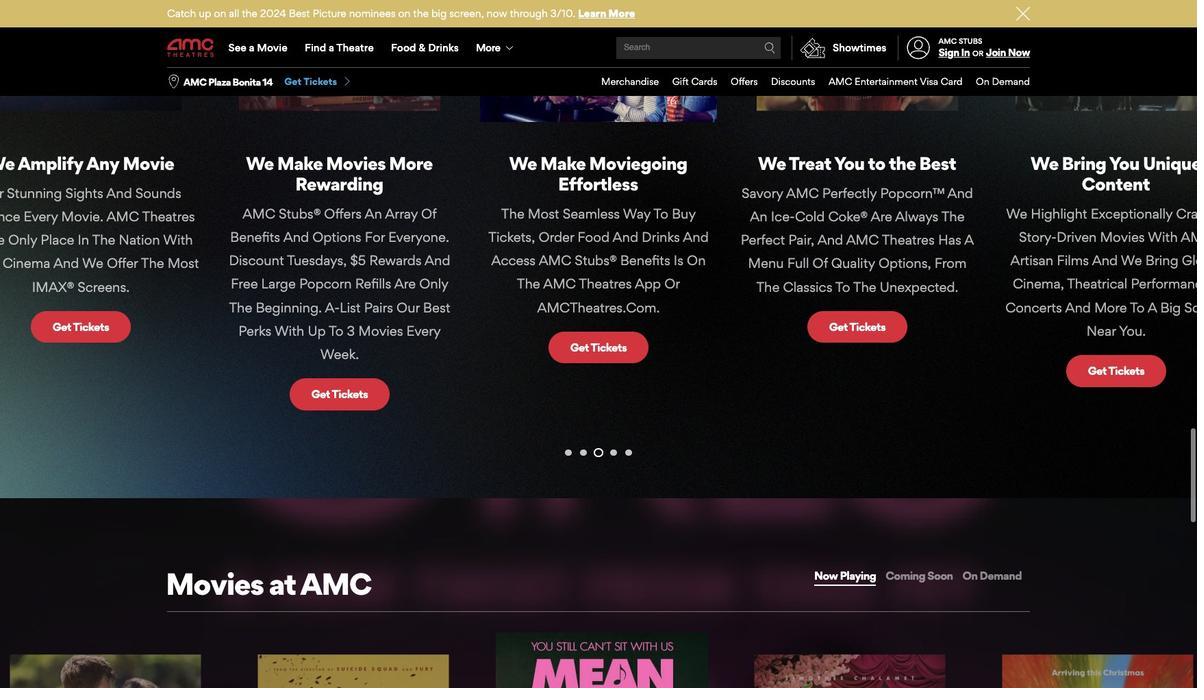 Task type: locate. For each thing, give the bounding box(es) containing it.
of up everyone.
[[421, 206, 437, 222]]

an
[[365, 206, 382, 222], [751, 208, 768, 225]]

2 horizontal spatial a
[[965, 232, 975, 248]]

0 horizontal spatial movies
[[166, 565, 264, 602]]

in
[[962, 46, 971, 59]]

0 horizontal spatial theatres
[[579, 276, 632, 292]]

1 horizontal spatial are
[[871, 208, 893, 225]]

now right join
[[1009, 46, 1031, 59]]

amc
[[939, 36, 958, 46], [829, 75, 853, 87], [184, 76, 207, 87], [787, 185, 819, 201], [243, 206, 276, 222], [847, 232, 879, 248], [539, 252, 572, 269], [544, 276, 576, 292], [300, 565, 371, 602]]

we bring you unique content image
[[1016, 0, 1198, 111]]

1 vertical spatial menu
[[588, 68, 1031, 96]]

get for we make moviegoing effortless
[[571, 341, 589, 354]]

1 horizontal spatial more
[[476, 41, 501, 54]]

4 we from the left
[[759, 152, 787, 174]]

are up our
[[395, 276, 416, 292]]

0 horizontal spatial or
[[665, 276, 681, 292]]

tickets for we treat you to the best
[[850, 320, 886, 334]]

an down savory
[[751, 208, 768, 225]]

1 vertical spatial movies
[[166, 565, 264, 602]]

on inside 'the most seamless way to buy tickets, order food and drinks and access amc stubs® benefits is on the amc theatres app or amctheatres.com.'
[[687, 252, 706, 269]]

1 horizontal spatial make
[[541, 152, 586, 174]]

coming soon button
[[885, 566, 955, 585]]

1 make from the left
[[277, 152, 323, 174]]

are right coke®
[[871, 208, 893, 225]]

0 horizontal spatial a
[[249, 41, 255, 54]]

a for theatre
[[329, 41, 334, 54]]

0 vertical spatial benefits
[[230, 229, 280, 245]]

cards
[[692, 75, 718, 87]]

0 horizontal spatial of
[[421, 206, 437, 222]]

we inside we bring you unique content
[[1031, 152, 1059, 174]]

all
[[229, 7, 239, 20]]

user profile image
[[900, 37, 938, 59]]

best right 2024
[[289, 7, 310, 20]]

movies at amc
[[166, 565, 371, 602]]

navigation
[[565, 449, 572, 456], [581, 449, 587, 456], [596, 449, 602, 456], [611, 449, 617, 456], [626, 449, 632, 456]]

we inside we make moviegoing effortless
[[509, 152, 537, 174]]

and up tuesdays,
[[283, 229, 309, 245]]

or down is
[[665, 276, 681, 292]]

visa
[[920, 75, 939, 87]]

pairs
[[364, 299, 393, 316]]

we inside we make movies more rewarding
[[246, 152, 274, 174]]

picture
[[313, 7, 347, 20]]

1 horizontal spatial up
[[308, 323, 326, 339]]

menu containing more
[[167, 29, 1031, 67]]

we amplify any movie
[[0, 152, 174, 174]]

the left big
[[413, 7, 429, 20]]

1 horizontal spatial now
[[1009, 46, 1031, 59]]

card
[[942, 75, 963, 87]]

on
[[977, 75, 990, 87], [963, 569, 978, 582]]

amc inside amc entertainment visa card "link"
[[829, 75, 853, 87]]

1 vertical spatial of
[[813, 255, 828, 272]]

2 we from the left
[[246, 152, 274, 174]]

discount
[[229, 252, 284, 269]]

0 vertical spatial now
[[1009, 46, 1031, 59]]

you up perfectly at top
[[835, 152, 865, 174]]

benefits inside amc stubs® offers an array of benefits and options for everyone. discount tuesdays, $5 rewards and free large popcorn refills are only the beginning. a-list pairs our best perks with up to 3 movies every week.
[[230, 229, 280, 245]]

1 you from the left
[[835, 152, 865, 174]]

submit search icon image
[[765, 42, 776, 53]]

make
[[277, 152, 323, 174], [541, 152, 586, 174]]

an inside "savory amc perfectly popcorn™ and an ice-cold coke® are always the perfect pair, and amc theatres has a menu full of quality options, from the classics to the unexpected."
[[751, 208, 768, 225]]

2 horizontal spatial more
[[609, 7, 636, 20]]

0 horizontal spatial stubs®
[[279, 206, 321, 222]]

1 vertical spatial are
[[395, 276, 416, 292]]

to left buy
[[654, 206, 669, 222]]

big
[[432, 7, 447, 20]]

on right is
[[687, 252, 706, 269]]

on right soon
[[963, 569, 978, 582]]

1 vertical spatial now
[[815, 569, 838, 582]]

1 vertical spatial on
[[963, 569, 978, 582]]

a-
[[325, 299, 340, 316]]

we
[[0, 152, 15, 174], [246, 152, 274, 174], [509, 152, 537, 174], [759, 152, 787, 174], [1031, 152, 1059, 174]]

see a movie link
[[220, 29, 296, 67]]

a right see
[[249, 41, 255, 54]]

sign in button
[[939, 46, 971, 59]]

amc up "sign"
[[939, 36, 958, 46]]

unique
[[1144, 152, 1198, 174]]

you right the bring
[[1110, 152, 1140, 174]]

a right has
[[965, 232, 975, 248]]

make inside we make moviegoing effortless
[[541, 152, 586, 174]]

1 horizontal spatial an
[[751, 208, 768, 225]]

a right find
[[329, 41, 334, 54]]

perfectly
[[823, 185, 877, 201]]

movies up the offers
[[326, 152, 386, 174]]

get tickets for we bring you unique content
[[1089, 364, 1145, 378]]

best up popcorn™ in the right of the page
[[920, 152, 957, 174]]

movies left at at the left bottom of the page
[[166, 565, 264, 602]]

1 horizontal spatial movie
[[257, 41, 288, 54]]

on inside button
[[963, 569, 978, 582]]

our
[[397, 299, 420, 316]]

amc right at at the left bottom of the page
[[300, 565, 371, 602]]

quality
[[832, 255, 876, 272]]

demand for on demand link
[[993, 75, 1031, 87]]

on right card
[[977, 75, 990, 87]]

menu down the learn
[[167, 29, 1031, 67]]

we treat you to the best
[[759, 152, 957, 174]]

on demand inside button
[[963, 569, 1022, 582]]

list
[[340, 299, 361, 316]]

get tickets for we make movies more rewarding
[[312, 387, 368, 401]]

2 make from the left
[[541, 152, 586, 174]]

0 vertical spatial demand
[[993, 75, 1031, 87]]

to inside 'the most seamless way to buy tickets, order food and drinks and access amc stubs® benefits is on the amc theatres app or amctheatres.com.'
[[654, 206, 669, 222]]

0 horizontal spatial now
[[815, 569, 838, 582]]

the down access on the left top of page
[[517, 276, 541, 292]]

order
[[539, 229, 575, 245]]

1 horizontal spatial stubs®
[[575, 252, 617, 269]]

the down 'free'
[[229, 299, 252, 316]]

theatres up amctheatres.com.
[[579, 276, 632, 292]]

movies
[[326, 152, 386, 174], [166, 565, 264, 602]]

merchandise link
[[588, 68, 659, 96]]

to
[[869, 152, 886, 174], [654, 206, 669, 222], [836, 279, 851, 295], [329, 323, 344, 339]]

menu
[[167, 29, 1031, 67], [588, 68, 1031, 96]]

of right full
[[813, 255, 828, 272]]

we for we make moviegoing effortless
[[509, 152, 537, 174]]

on for on demand link
[[977, 75, 990, 87]]

movies inside we make movies more rewarding
[[326, 152, 386, 174]]

to left '3'
[[329, 323, 344, 339]]

bonita
[[233, 76, 261, 87]]

get for we make movies more rewarding
[[312, 387, 330, 401]]

on demand right soon
[[963, 569, 1022, 582]]

movie right any
[[123, 152, 174, 174]]

discounts
[[772, 75, 816, 87]]

make for movies
[[277, 152, 323, 174]]

learn
[[578, 7, 607, 20]]

we make moviegoing effortless image
[[480, 0, 718, 122]]

most
[[528, 206, 560, 222]]

1 vertical spatial demand
[[980, 569, 1022, 582]]

more
[[609, 7, 636, 20], [476, 41, 501, 54], [389, 152, 433, 174]]

0 horizontal spatial best
[[289, 7, 310, 20]]

an up for
[[365, 206, 382, 222]]

1 vertical spatial up
[[308, 323, 326, 339]]

now left playing
[[815, 569, 838, 582]]

demand for on demand button
[[980, 569, 1022, 582]]

get for we bring you unique content
[[1089, 364, 1107, 378]]

the
[[502, 206, 525, 222]]

savory
[[742, 185, 784, 201]]

0 horizontal spatial on
[[214, 7, 226, 20]]

up right with
[[308, 323, 326, 339]]

2 horizontal spatial on
[[687, 252, 706, 269]]

0 horizontal spatial an
[[365, 206, 382, 222]]

are inside "savory amc perfectly popcorn™ and an ice-cold coke® are always the perfect pair, and amc theatres has a menu full of quality options, from the classics to the unexpected."
[[871, 208, 893, 225]]

you for treat
[[835, 152, 865, 174]]

on demand
[[977, 75, 1031, 87], [963, 569, 1022, 582]]

best
[[289, 7, 310, 20], [920, 152, 957, 174]]

amc up discount
[[243, 206, 276, 222]]

0 vertical spatial on
[[977, 75, 990, 87]]

you for bring
[[1110, 152, 1140, 174]]

a inside see a movie link
[[249, 41, 255, 54]]

0 horizontal spatial more
[[389, 152, 433, 174]]

0 vertical spatial menu
[[167, 29, 1031, 67]]

close this dialog image
[[1174, 661, 1188, 675]]

up right the catch
[[199, 7, 211, 20]]

unexpected.
[[880, 279, 959, 295]]

savory amc perfectly popcorn™ and an ice-cold coke® are always the perfect pair, and amc theatres has a menu full of quality options, from the classics to the unexpected.
[[741, 185, 975, 295]]

on demand button
[[962, 566, 1024, 585]]

5 we from the left
[[1031, 152, 1059, 174]]

more up array
[[389, 152, 433, 174]]

stubs® left the offers
[[279, 206, 321, 222]]

0 vertical spatial stubs®
[[279, 206, 321, 222]]

theatres
[[882, 232, 935, 248], [579, 276, 632, 292]]

offers link
[[718, 68, 758, 96]]

join
[[987, 46, 1007, 59]]

more right the learn
[[609, 7, 636, 20]]

demand inside menu
[[993, 75, 1031, 87]]

1 vertical spatial benefits
[[621, 252, 671, 269]]

3 navigation from the left
[[596, 449, 602, 456]]

1 horizontal spatial theatres
[[882, 232, 935, 248]]

1 horizontal spatial on
[[399, 7, 411, 20]]

0 vertical spatial are
[[871, 208, 893, 225]]

on right the nominees
[[399, 7, 411, 20]]

1 vertical spatial more
[[476, 41, 501, 54]]

amc down "showtimes" link
[[829, 75, 853, 87]]

stubs® down food
[[575, 252, 617, 269]]

0 horizontal spatial are
[[395, 276, 416, 292]]

0 horizontal spatial up
[[199, 7, 211, 20]]

on inside menu
[[977, 75, 990, 87]]

options,
[[879, 255, 932, 272]]

1 vertical spatial theatres
[[579, 276, 632, 292]]

to down quality
[[836, 279, 851, 295]]

a inside "savory amc perfectly popcorn™ and an ice-cold coke® are always the perfect pair, and amc theatres has a menu full of quality options, from the classics to the unexpected."
[[965, 232, 975, 248]]

2 you from the left
[[1110, 152, 1140, 174]]

cold
[[796, 208, 825, 225]]

0 vertical spatial or
[[973, 49, 984, 58]]

movie down 2024
[[257, 41, 288, 54]]

1 horizontal spatial or
[[973, 49, 984, 58]]

demand inside button
[[980, 569, 1022, 582]]

amc entertainment visa card link
[[816, 68, 963, 96]]

we make movies more rewarding
[[246, 152, 433, 195]]

you inside we bring you unique content
[[1110, 152, 1140, 174]]

1 horizontal spatial a
[[329, 41, 334, 54]]

tickets for we make moviegoing effortless
[[591, 341, 627, 354]]

movie
[[257, 41, 288, 54], [123, 152, 174, 174]]

demand right soon
[[980, 569, 1022, 582]]

1 horizontal spatial you
[[1110, 152, 1140, 174]]

0 vertical spatial on demand
[[977, 75, 1031, 87]]

theatres inside "savory amc perfectly popcorn™ and an ice-cold coke® are always the perfect pair, and amc theatres has a menu full of quality options, from the classics to the unexpected."
[[882, 232, 935, 248]]

menu
[[749, 255, 784, 272]]

we treat you to the best image
[[757, 0, 959, 111]]

best
[[423, 299, 451, 316]]

more down now
[[476, 41, 501, 54]]

1 vertical spatial stubs®
[[575, 252, 617, 269]]

on
[[214, 7, 226, 20], [399, 7, 411, 20], [687, 252, 706, 269]]

1 horizontal spatial movies
[[326, 152, 386, 174]]

1 vertical spatial movie
[[123, 152, 174, 174]]

movie inside menu
[[257, 41, 288, 54]]

the up has
[[942, 208, 965, 225]]

food
[[391, 41, 416, 54]]

plaza
[[208, 76, 231, 87]]

are
[[871, 208, 893, 225], [395, 276, 416, 292]]

benefits up discount
[[230, 229, 280, 245]]

menu down showtimes image
[[588, 68, 1031, 96]]

0 horizontal spatial benefits
[[230, 229, 280, 245]]

movie poster for mean girls image
[[496, 632, 708, 688]]

tickets for we amplify any movie
[[73, 320, 109, 334]]

theatres up options,
[[882, 232, 935, 248]]

1 horizontal spatial best
[[920, 152, 957, 174]]

0 vertical spatial movie
[[257, 41, 288, 54]]

nominees
[[349, 7, 396, 20]]

amc logo image
[[167, 39, 215, 57], [167, 39, 215, 57]]

or
[[973, 49, 984, 58], [665, 276, 681, 292]]

make inside we make movies more rewarding
[[277, 152, 323, 174]]

get tickets link
[[285, 75, 352, 88], [31, 311, 131, 343], [808, 311, 908, 343], [549, 332, 649, 363], [1067, 355, 1167, 387], [290, 378, 390, 410]]

the inside amc stubs® offers an array of benefits and options for everyone. discount tuesdays, $5 rewards and free large popcorn refills are only the beginning. a-list pairs our best perks with up to 3 movies every week.
[[229, 299, 252, 316]]

0 vertical spatial movies
[[326, 152, 386, 174]]

amc left plaza
[[184, 76, 207, 87]]

on left the all
[[214, 7, 226, 20]]

3 we from the left
[[509, 152, 537, 174]]

1 we from the left
[[0, 152, 15, 174]]

search the AMC website text field
[[622, 43, 765, 53]]

always
[[896, 208, 939, 225]]

0 horizontal spatial make
[[277, 152, 323, 174]]

benefits up the app at the top right
[[621, 252, 671, 269]]

on demand down 'join now' button
[[977, 75, 1031, 87]]

get tickets for we amplify any movie
[[53, 320, 109, 334]]

&
[[419, 41, 426, 54]]

we for we amplify any movie
[[0, 152, 15, 174]]

0 horizontal spatial you
[[835, 152, 865, 174]]

stubs®
[[279, 206, 321, 222], [575, 252, 617, 269]]

screen,
[[450, 7, 484, 20]]

1 horizontal spatial of
[[813, 255, 828, 272]]

get tickets link for we amplify any movie
[[31, 311, 131, 343]]

1 vertical spatial best
[[920, 152, 957, 174]]

1 vertical spatial or
[[665, 276, 681, 292]]

on for on demand button
[[963, 569, 978, 582]]

$5
[[351, 252, 366, 269]]

0 horizontal spatial movie
[[123, 152, 174, 174]]

showtimes
[[833, 41, 887, 54]]

a inside find a theatre link
[[329, 41, 334, 54]]

or right in
[[973, 49, 984, 58]]

0 vertical spatial of
[[421, 206, 437, 222]]

0 vertical spatial theatres
[[882, 232, 935, 248]]

1 horizontal spatial benefits
[[621, 252, 671, 269]]

array
[[385, 206, 418, 222]]

on demand inside menu
[[977, 75, 1031, 87]]

1 vertical spatial on demand
[[963, 569, 1022, 582]]

0 vertical spatial up
[[199, 7, 211, 20]]

tickets for we bring you unique content
[[1109, 364, 1145, 378]]

movie poster for wonka image
[[755, 654, 946, 688]]

to inside "savory amc perfectly popcorn™ and an ice-cold coke® are always the perfect pair, and amc theatres has a menu full of quality options, from the classics to the unexpected."
[[836, 279, 851, 295]]

we bring you unique content
[[1031, 152, 1198, 195]]

2 vertical spatial more
[[389, 152, 433, 174]]

now playing button
[[813, 566, 878, 585]]

demand down 'join now' button
[[993, 75, 1031, 87]]



Task type: vqa. For each thing, say whether or not it's contained in the screenshot.
5th menu item from the left
no



Task type: describe. For each thing, give the bounding box(es) containing it.
everyone.
[[389, 229, 450, 245]]

pair,
[[789, 232, 815, 248]]

are inside amc stubs® offers an array of benefits and options for everyone. discount tuesdays, $5 rewards and free large popcorn refills are only the beginning. a-list pairs our best perks with up to 3 movies every week.
[[395, 276, 416, 292]]

amc up amctheatres.com.
[[544, 276, 576, 292]]

offers
[[731, 75, 758, 87]]

amc stubs® offers an array of benefits and options for everyone. discount tuesdays, $5 rewards and free large popcorn refills are only the beginning. a-list pairs our best perks with up to 3 movies every week.
[[229, 206, 451, 363]]

theatre
[[337, 41, 374, 54]]

large
[[262, 276, 296, 292]]

of inside amc stubs® offers an array of benefits and options for everyone. discount tuesdays, $5 rewards and free large popcorn refills are only the beginning. a-list pairs our best perks with up to 3 movies every week.
[[421, 206, 437, 222]]

and down way
[[613, 229, 639, 245]]

the inside 'the most seamless way to buy tickets, order food and drinks and access amc stubs® benefits is on the amc theatres app or amctheatres.com.'
[[517, 276, 541, 292]]

at
[[269, 565, 296, 602]]

now playing
[[815, 569, 877, 582]]

and up only
[[425, 252, 451, 269]]

classics
[[784, 279, 833, 295]]

the right the all
[[242, 7, 258, 20]]

effortless
[[558, 173, 639, 195]]

drinks
[[428, 41, 459, 54]]

or inside amc stubs sign in or join now
[[973, 49, 984, 58]]

gift cards
[[673, 75, 718, 87]]

free
[[231, 276, 258, 292]]

ice-
[[771, 208, 796, 225]]

get tickets link for we make moviegoing effortless
[[549, 332, 649, 363]]

coke®
[[829, 208, 868, 225]]

gift cards link
[[659, 68, 718, 96]]

get tickets link for we make movies more rewarding
[[290, 378, 390, 410]]

now inside amc stubs sign in or join now
[[1009, 46, 1031, 59]]

3
[[347, 323, 355, 339]]

the up popcorn™ in the right of the page
[[889, 152, 917, 174]]

movie poster for anyone but you image
[[10, 654, 201, 688]]

amc inside amc plaza bonita 14 button
[[184, 76, 207, 87]]

stubs® inside amc stubs® offers an array of benefits and options for everyone. discount tuesdays, $5 rewards and free large popcorn refills are only the beginning. a-list pairs our best perks with up to 3 movies every week.
[[279, 206, 321, 222]]

now inside button
[[815, 569, 838, 582]]

menu containing merchandise
[[588, 68, 1031, 96]]

and down buy
[[683, 229, 709, 245]]

refills
[[355, 276, 392, 292]]

perks
[[239, 323, 272, 339]]

sign
[[939, 46, 960, 59]]

amc down order
[[539, 252, 572, 269]]

playing
[[841, 569, 877, 582]]

learn more link
[[578, 7, 636, 20]]

only
[[420, 276, 449, 292]]

sign in or join amc stubs element
[[898, 29, 1031, 67]]

1 navigation from the left
[[565, 449, 572, 456]]

amctheatres.com.
[[538, 299, 660, 316]]

get tickets link for we bring you unique content
[[1067, 355, 1167, 387]]

a for movie
[[249, 41, 255, 54]]

on demand for on demand link
[[977, 75, 1031, 87]]

or inside 'the most seamless way to buy tickets, order food and drinks and access amc stubs® benefits is on the amc theatres app or amctheatres.com.'
[[665, 276, 681, 292]]

from
[[935, 255, 967, 272]]

week.
[[321, 346, 359, 363]]

content
[[1083, 173, 1151, 195]]

4 navigation from the left
[[611, 449, 617, 456]]

every
[[407, 323, 441, 339]]

amc inside amc stubs sign in or join now
[[939, 36, 958, 46]]

full
[[788, 255, 810, 272]]

showtimes image
[[793, 36, 833, 60]]

3/10.
[[551, 7, 576, 20]]

see a movie
[[229, 41, 288, 54]]

the most seamless way to buy tickets, order food and drinks and access amc stubs® benefits is on the amc theatres app or amctheatres.com.
[[489, 206, 709, 316]]

buy
[[672, 206, 696, 222]]

catch
[[167, 7, 196, 20]]

we amplify any movie image
[[0, 0, 182, 111]]

movies
[[359, 323, 403, 339]]

options
[[313, 229, 362, 245]]

movie poster for migration image
[[1003, 654, 1194, 688]]

amc entertainment visa card
[[829, 75, 963, 87]]

on demand link
[[963, 68, 1031, 96]]

amc up quality
[[847, 232, 879, 248]]

get for we amplify any movie
[[53, 320, 71, 334]]

tickets for we make movies more rewarding
[[332, 387, 368, 401]]

0 vertical spatial best
[[289, 7, 310, 20]]

2 navigation from the left
[[581, 449, 587, 456]]

gift
[[673, 75, 689, 87]]

we for we bring you unique content
[[1031, 152, 1059, 174]]

popcorn™
[[881, 185, 945, 201]]

popcorn
[[299, 276, 352, 292]]

theatres inside 'the most seamless way to buy tickets, order food and drinks and access amc stubs® benefits is on the amc theatres app or amctheatres.com.'
[[579, 276, 632, 292]]

stubs® inside 'the most seamless way to buy tickets, order food and drinks and access amc stubs® benefits is on the amc theatres app or amctheatres.com.'
[[575, 252, 617, 269]]

beginning.
[[256, 299, 322, 316]]

and right popcorn™ in the right of the page
[[948, 185, 974, 201]]

get tickets link for we treat you to the best
[[808, 311, 908, 343]]

for
[[365, 229, 385, 245]]

is
[[674, 252, 684, 269]]

amc stubs sign in or join now
[[939, 36, 1031, 59]]

find
[[305, 41, 326, 54]]

amc plaza bonita 14
[[184, 76, 273, 87]]

more button
[[468, 29, 525, 67]]

discounts link
[[758, 68, 816, 96]]

more inside we make movies more rewarding
[[389, 152, 433, 174]]

seamless
[[563, 206, 620, 222]]

we make moviegoing effortless
[[509, 152, 688, 195]]

tuesdays,
[[287, 252, 347, 269]]

stubs
[[959, 36, 983, 46]]

amc inside amc stubs® offers an array of benefits and options for everyone. discount tuesdays, $5 rewards and free large popcorn refills are only the beginning. a-list pairs our best perks with up to 3 movies every week.
[[243, 206, 276, 222]]

5 navigation from the left
[[626, 449, 632, 456]]

more inside button
[[476, 41, 501, 54]]

we make movies more rewarding image
[[239, 0, 441, 111]]

rewards
[[370, 252, 422, 269]]

merchandise
[[602, 75, 659, 87]]

the down menu at the top of the page
[[757, 279, 780, 295]]

any
[[86, 152, 119, 174]]

through
[[510, 7, 548, 20]]

showtimes link
[[792, 36, 887, 60]]

of inside "savory amc perfectly popcorn™ and an ice-cold coke® are always the perfect pair, and amc theatres has a menu full of quality options, from the classics to the unexpected."
[[813, 255, 828, 272]]

with
[[275, 323, 305, 339]]

the down quality
[[854, 279, 877, 295]]

make for moviegoing
[[541, 152, 586, 174]]

an inside amc stubs® offers an array of benefits and options for everyone. discount tuesdays, $5 rewards and free large popcorn refills are only the beginning. a-list pairs our best perks with up to 3 movies every week.
[[365, 206, 382, 222]]

drinks
[[642, 229, 680, 245]]

we for we treat you to the best
[[759, 152, 787, 174]]

get tickets for we treat you to the best
[[830, 320, 886, 334]]

0 vertical spatial more
[[609, 7, 636, 20]]

we for we make movies more rewarding
[[246, 152, 274, 174]]

to up perfectly at top
[[869, 152, 886, 174]]

on demand for on demand button
[[963, 569, 1022, 582]]

coming soon
[[886, 569, 954, 582]]

now
[[487, 7, 508, 20]]

treat
[[789, 152, 832, 174]]

app
[[635, 276, 661, 292]]

to inside amc stubs® offers an array of benefits and options for everyone. discount tuesdays, $5 rewards and free large popcorn refills are only the beginning. a-list pairs our best perks with up to 3 movies every week.
[[329, 323, 344, 339]]

amc up cold
[[787, 185, 819, 201]]

up inside amc stubs® offers an array of benefits and options for everyone. discount tuesdays, $5 rewards and free large popcorn refills are only the beginning. a-list pairs our best perks with up to 3 movies every week.
[[308, 323, 326, 339]]

see
[[229, 41, 247, 54]]

coming
[[886, 569, 926, 582]]

get tickets for we make moviegoing effortless
[[571, 341, 627, 354]]

way
[[624, 206, 651, 222]]

perfect
[[741, 232, 786, 248]]

movie poster for the beekeeper image
[[258, 654, 449, 688]]

entertainment
[[855, 75, 918, 87]]

and right pair,
[[818, 232, 844, 248]]

14
[[263, 76, 273, 87]]

join now button
[[987, 46, 1031, 59]]

moviegoing
[[590, 152, 688, 174]]

find a theatre link
[[296, 29, 383, 67]]

get for we treat you to the best
[[830, 320, 848, 334]]

find a theatre
[[305, 41, 374, 54]]

benefits inside 'the most seamless way to buy tickets, order food and drinks and access amc stubs® benefits is on the amc theatres app or amctheatres.com.'
[[621, 252, 671, 269]]



